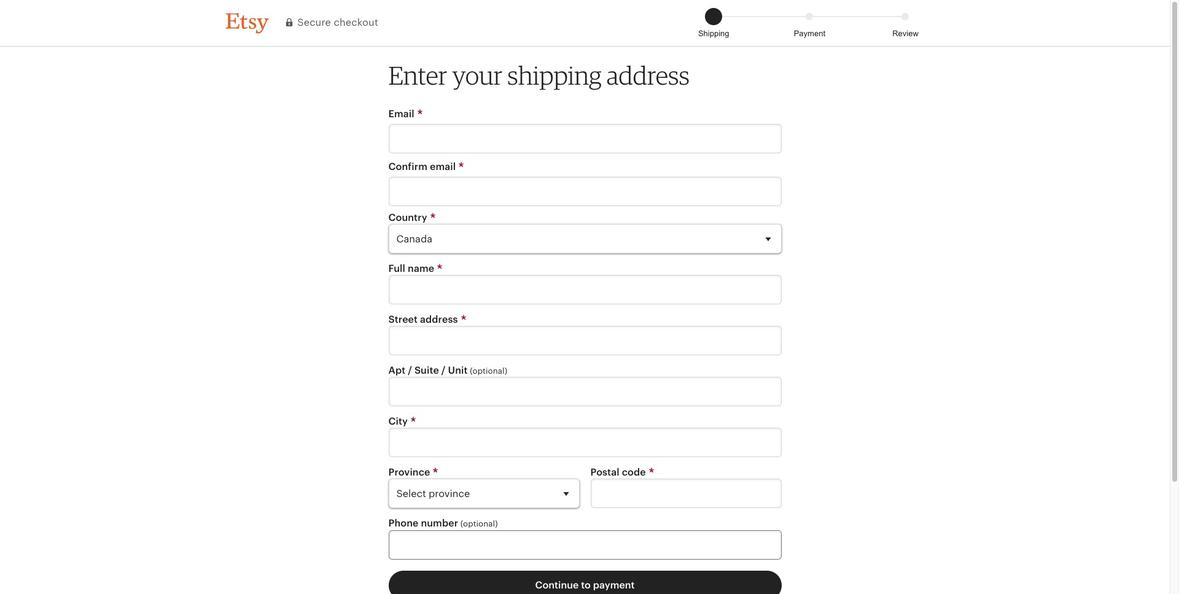 Task type: describe. For each thing, give the bounding box(es) containing it.
continue
[[535, 580, 579, 591]]

apt
[[389, 365, 406, 377]]

shipping
[[699, 29, 730, 38]]

enter
[[389, 60, 447, 91]]

unit
[[448, 365, 468, 377]]

shipping
[[508, 60, 602, 91]]

review button
[[889, 7, 923, 39]]

Street address text field
[[389, 326, 782, 356]]

email
[[389, 108, 417, 120]]

Postal code text field
[[591, 479, 782, 509]]

street address
[[389, 314, 461, 326]]

continue to payment button
[[389, 571, 782, 595]]

suite
[[415, 365, 439, 377]]

city
[[389, 416, 410, 428]]

secure checkout
[[295, 16, 378, 28]]

enter your shipping address
[[389, 60, 690, 91]]

1 / from the left
[[408, 365, 412, 377]]

to
[[581, 580, 591, 591]]

shipping button
[[695, 7, 733, 39]]

street
[[389, 314, 418, 326]]

email
[[430, 161, 456, 173]]

postal code
[[591, 467, 649, 479]]

2 / from the left
[[442, 365, 446, 377]]

phone
[[389, 518, 419, 530]]



Task type: locate. For each thing, give the bounding box(es) containing it.
0 horizontal spatial address
[[420, 314, 458, 326]]

confirm email
[[389, 161, 458, 173]]

country
[[389, 212, 430, 224]]

None text field
[[389, 531, 782, 560]]

0 horizontal spatial /
[[408, 365, 412, 377]]

(optional)
[[470, 367, 508, 376], [461, 520, 498, 529]]

confirm
[[389, 161, 428, 173]]

Email email field
[[389, 124, 782, 154]]

apt / suite / unit (optional)
[[389, 365, 508, 377]]

None text field
[[389, 377, 782, 407]]

/ left the unit
[[442, 365, 446, 377]]

City text field
[[389, 428, 782, 458]]

(optional) inside apt / suite / unit (optional)
[[470, 367, 508, 376]]

payment
[[593, 580, 635, 591]]

address
[[607, 60, 690, 91], [420, 314, 458, 326]]

code
[[622, 467, 646, 479]]

payment button
[[791, 7, 829, 39]]

1 vertical spatial address
[[420, 314, 458, 326]]

(optional) right the unit
[[470, 367, 508, 376]]

number
[[421, 518, 458, 530]]

1 horizontal spatial address
[[607, 60, 690, 91]]

(optional) right number
[[461, 520, 498, 529]]

1 vertical spatial (optional)
[[461, 520, 498, 529]]

/ right apt at the bottom of the page
[[408, 365, 412, 377]]

your
[[452, 60, 503, 91]]

1 horizontal spatial /
[[442, 365, 446, 377]]

secure
[[298, 16, 331, 28]]

payment
[[794, 29, 826, 38]]

postal
[[591, 467, 620, 479]]

0 vertical spatial address
[[607, 60, 690, 91]]

Full name text field
[[389, 275, 782, 305]]

/
[[408, 365, 412, 377], [442, 365, 446, 377]]

checkout
[[334, 16, 378, 28]]

province
[[389, 467, 433, 479]]

full name
[[389, 263, 437, 275]]

(optional) inside phone number (optional)
[[461, 520, 498, 529]]

review
[[893, 29, 919, 38]]

full
[[389, 263, 406, 275]]

phone number (optional)
[[389, 518, 498, 530]]

continue to payment
[[535, 580, 635, 591]]

name
[[408, 263, 434, 275]]

Confirm email email field
[[389, 177, 782, 207]]

0 vertical spatial (optional)
[[470, 367, 508, 376]]



Task type: vqa. For each thing, say whether or not it's contained in the screenshot.
the homepage
no



